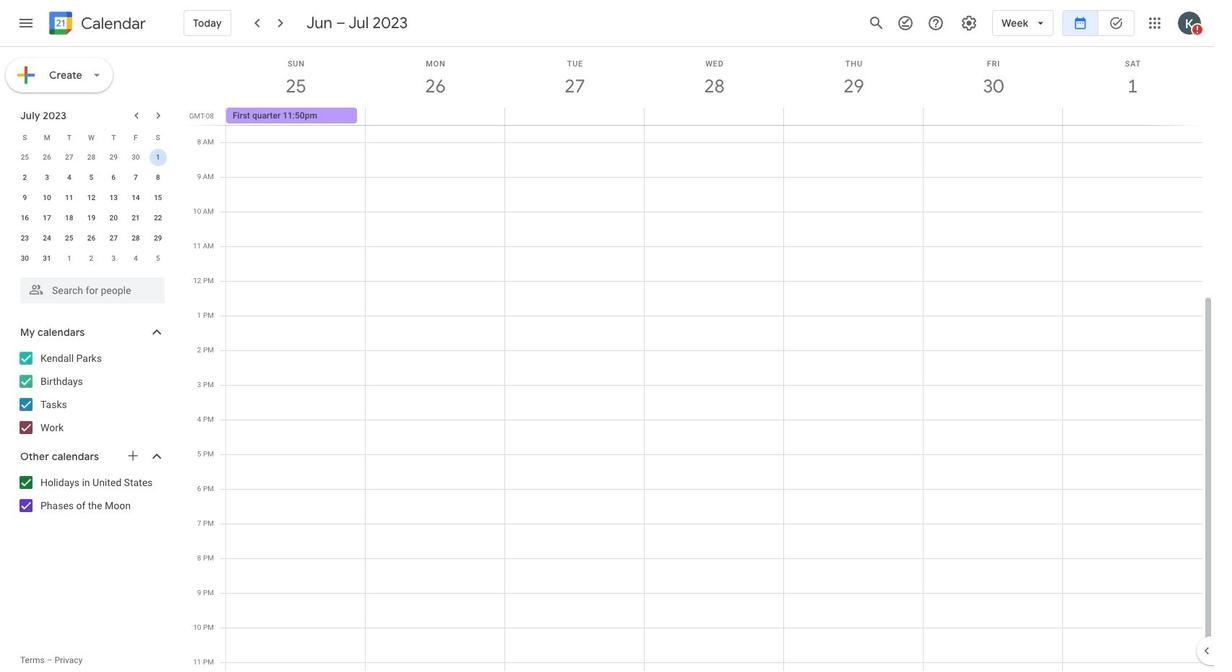 Task type: vqa. For each thing, say whether or not it's contained in the screenshot.
See guest list
no



Task type: locate. For each thing, give the bounding box(es) containing it.
15 element
[[149, 189, 167, 207]]

calendar element
[[46, 9, 146, 40]]

14 element
[[127, 189, 145, 207]]

grid
[[185, 47, 1215, 672]]

6 element
[[105, 169, 122, 187]]

13 element
[[105, 189, 122, 207]]

settings menu image
[[961, 14, 978, 32]]

21 element
[[127, 210, 145, 227]]

12 element
[[83, 189, 100, 207]]

august 4 element
[[127, 250, 145, 268]]

row group
[[14, 147, 169, 269]]

august 2 element
[[83, 250, 100, 268]]

19 element
[[83, 210, 100, 227]]

9 element
[[16, 189, 34, 207]]

8 element
[[149, 169, 167, 187]]

june 30 element
[[127, 149, 145, 166]]

cell inside july 2023 grid
[[147, 147, 169, 168]]

30 element
[[16, 250, 34, 268]]

june 29 element
[[105, 149, 122, 166]]

row
[[220, 108, 1215, 125], [14, 127, 169, 147], [14, 147, 169, 168], [14, 168, 169, 188], [14, 188, 169, 208], [14, 208, 169, 228], [14, 228, 169, 249], [14, 249, 169, 269]]

17 element
[[38, 210, 56, 227]]

10 element
[[38, 189, 56, 207]]

my calendars list
[[3, 347, 179, 440]]

heading
[[78, 15, 146, 32]]

june 25 element
[[16, 149, 34, 166]]

cell
[[366, 108, 505, 125], [505, 108, 645, 125], [645, 108, 784, 125], [784, 108, 924, 125], [924, 108, 1063, 125], [1063, 108, 1202, 125], [147, 147, 169, 168]]

august 5 element
[[149, 250, 167, 268]]

None search field
[[0, 272, 179, 304]]

20 element
[[105, 210, 122, 227]]

august 3 element
[[105, 250, 122, 268]]

18 element
[[61, 210, 78, 227]]

28 element
[[127, 230, 145, 247]]



Task type: describe. For each thing, give the bounding box(es) containing it.
4 element
[[61, 169, 78, 187]]

heading inside calendar element
[[78, 15, 146, 32]]

june 26 element
[[38, 149, 56, 166]]

11 element
[[61, 189, 78, 207]]

22 element
[[149, 210, 167, 227]]

5 element
[[83, 169, 100, 187]]

june 28 element
[[83, 149, 100, 166]]

26 element
[[83, 230, 100, 247]]

29 element
[[149, 230, 167, 247]]

main drawer image
[[17, 14, 35, 32]]

31 element
[[38, 250, 56, 268]]

23 element
[[16, 230, 34, 247]]

1 element
[[149, 149, 167, 166]]

25 element
[[61, 230, 78, 247]]

june 27 element
[[61, 149, 78, 166]]

july 2023 grid
[[14, 127, 169, 269]]

Search for people text field
[[29, 278, 156, 304]]

27 element
[[105, 230, 122, 247]]

other calendars list
[[3, 471, 179, 518]]

add other calendars image
[[126, 449, 140, 463]]

24 element
[[38, 230, 56, 247]]

7 element
[[127, 169, 145, 187]]

august 1 element
[[61, 250, 78, 268]]

3 element
[[38, 169, 56, 187]]

16 element
[[16, 210, 34, 227]]

2 element
[[16, 169, 34, 187]]



